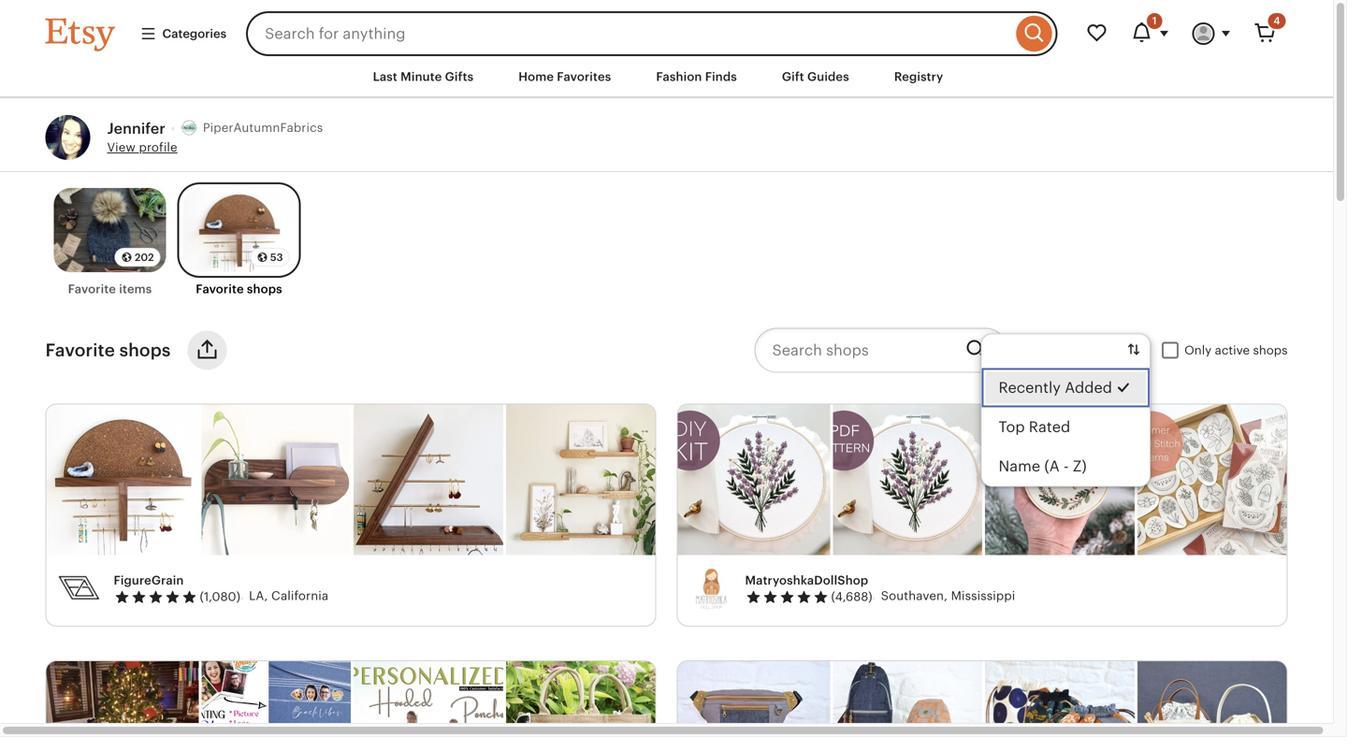 Task type: vqa. For each thing, say whether or not it's contained in the screenshot.
Vintage Wildflower Field Wall Art | Field Of Flowers Art | Botanical Wildflower Art | 167
no



Task type: describe. For each thing, give the bounding box(es) containing it.
top rated button
[[982, 407, 1150, 447]]

last
[[373, 70, 397, 84]]

(a
[[1044, 458, 1060, 475]]

Search shops text field
[[754, 328, 951, 373]]

(1,080)
[[200, 590, 241, 604]]

piperautumnfabrics link
[[180, 119, 323, 138]]

0 horizontal spatial favorite shops
[[45, 340, 171, 360]]

fashion
[[656, 70, 702, 84]]

la, california
[[249, 589, 329, 603]]

mississippi
[[951, 589, 1015, 603]]

gift
[[782, 70, 804, 84]]

z)
[[1073, 458, 1087, 475]]

0 vertical spatial favorite shops
[[196, 282, 282, 296]]

fashion finds
[[656, 70, 737, 84]]

avatar belonging to matryoshkadollshop image
[[689, 566, 734, 611]]

southaven, mississippi
[[881, 589, 1015, 603]]

1 button
[[1119, 11, 1181, 56]]

none search field inside categories "banner"
[[246, 11, 1058, 56]]

Search for anything text field
[[246, 11, 1012, 56]]

items
[[119, 282, 152, 296]]

1 horizontal spatial shops
[[247, 282, 282, 296]]

0 horizontal spatial shops
[[119, 340, 171, 360]]

favorite down 'favorite items'
[[45, 340, 115, 360]]

gifts
[[445, 70, 474, 84]]

avatar belonging to figuregrain image
[[58, 566, 102, 611]]

piperautumnfabrics image
[[180, 119, 197, 136]]

menu bar containing last minute gifts
[[12, 56, 1321, 98]]

view profile
[[107, 140, 177, 154]]

matryoshkadollshop
[[745, 573, 868, 587]]

view
[[107, 140, 136, 154]]

favorite items
[[68, 282, 152, 296]]

only active shops
[[1184, 343, 1288, 357]]

4
[[1274, 15, 1280, 27]]

top rated
[[999, 419, 1071, 435]]

fashion finds link
[[642, 60, 751, 94]]

home favorites link
[[504, 60, 625, 94]]

registry
[[894, 70, 943, 84]]

4 link
[[1243, 11, 1288, 56]]



Task type: locate. For each thing, give the bounding box(es) containing it.
favorite for 202
[[68, 282, 116, 296]]

guides
[[807, 70, 849, 84]]

shops right active
[[1253, 343, 1288, 357]]

item from this shop image
[[46, 404, 199, 555], [201, 404, 351, 555], [354, 404, 503, 555], [506, 404, 655, 555], [678, 404, 830, 555], [833, 404, 982, 555], [985, 404, 1134, 555], [1137, 404, 1287, 555], [46, 661, 199, 737], [201, 661, 351, 737], [354, 661, 503, 737], [506, 661, 655, 737], [678, 661, 830, 737], [833, 661, 982, 737], [985, 661, 1134, 737], [1137, 661, 1287, 737]]

registry link
[[880, 60, 957, 94]]

favorite left items
[[68, 282, 116, 296]]

jennifer
[[107, 120, 165, 137]]

53
[[270, 252, 283, 263]]

view profile link
[[107, 140, 177, 154]]

name (a - z)
[[999, 458, 1087, 475]]

recently added
[[999, 379, 1112, 396]]

southaven,
[[881, 589, 948, 603]]

gift guides link
[[768, 60, 863, 94]]

-
[[1064, 458, 1069, 475]]

None search field
[[246, 11, 1058, 56]]

finds
[[705, 70, 737, 84]]

1 horizontal spatial favorite shops
[[196, 282, 282, 296]]

recently added button
[[982, 368, 1150, 407]]

favorites
[[557, 70, 611, 84]]

menu bar
[[12, 56, 1321, 98]]

shops down items
[[119, 340, 171, 360]]

favorite for 53
[[196, 282, 244, 296]]

minute
[[401, 70, 442, 84]]

favorite
[[68, 282, 116, 296], [196, 282, 244, 296], [45, 340, 115, 360]]

gift guides
[[782, 70, 849, 84]]

active
[[1215, 343, 1250, 357]]

categories banner
[[12, 0, 1321, 56]]

last minute gifts link
[[359, 60, 488, 94]]

home
[[518, 70, 554, 84]]

added
[[1065, 379, 1112, 396]]

(4,688)
[[831, 590, 873, 604]]

categories button
[[126, 17, 241, 51]]

rated
[[1029, 419, 1071, 435]]

categories
[[162, 27, 226, 41]]

top
[[999, 419, 1025, 435]]

menu
[[981, 333, 1151, 487]]

profile
[[139, 140, 177, 154]]

california
[[271, 589, 329, 603]]

favorite shops down 'favorite items'
[[45, 340, 171, 360]]

home favorites
[[518, 70, 611, 84]]

1 vertical spatial favorite shops
[[45, 340, 171, 360]]

favorite right items
[[196, 282, 244, 296]]

figuregrain
[[114, 573, 184, 587]]

la,
[[249, 589, 268, 603]]

last minute gifts
[[373, 70, 474, 84]]

favorite shops
[[196, 282, 282, 296], [45, 340, 171, 360]]

menu containing recently added
[[981, 333, 1151, 487]]

202
[[135, 252, 154, 263]]

shops down 53
[[247, 282, 282, 296]]

piperautumnfabrics
[[203, 121, 323, 135]]

shops
[[247, 282, 282, 296], [119, 340, 171, 360], [1253, 343, 1288, 357]]

recently
[[999, 379, 1061, 396]]

only
[[1184, 343, 1212, 357]]

name
[[999, 458, 1040, 475]]

favorite shops down 53
[[196, 282, 282, 296]]

2 horizontal spatial shops
[[1253, 343, 1288, 357]]

1
[[1152, 15, 1157, 27]]

name (a - z) button
[[982, 447, 1150, 486]]



